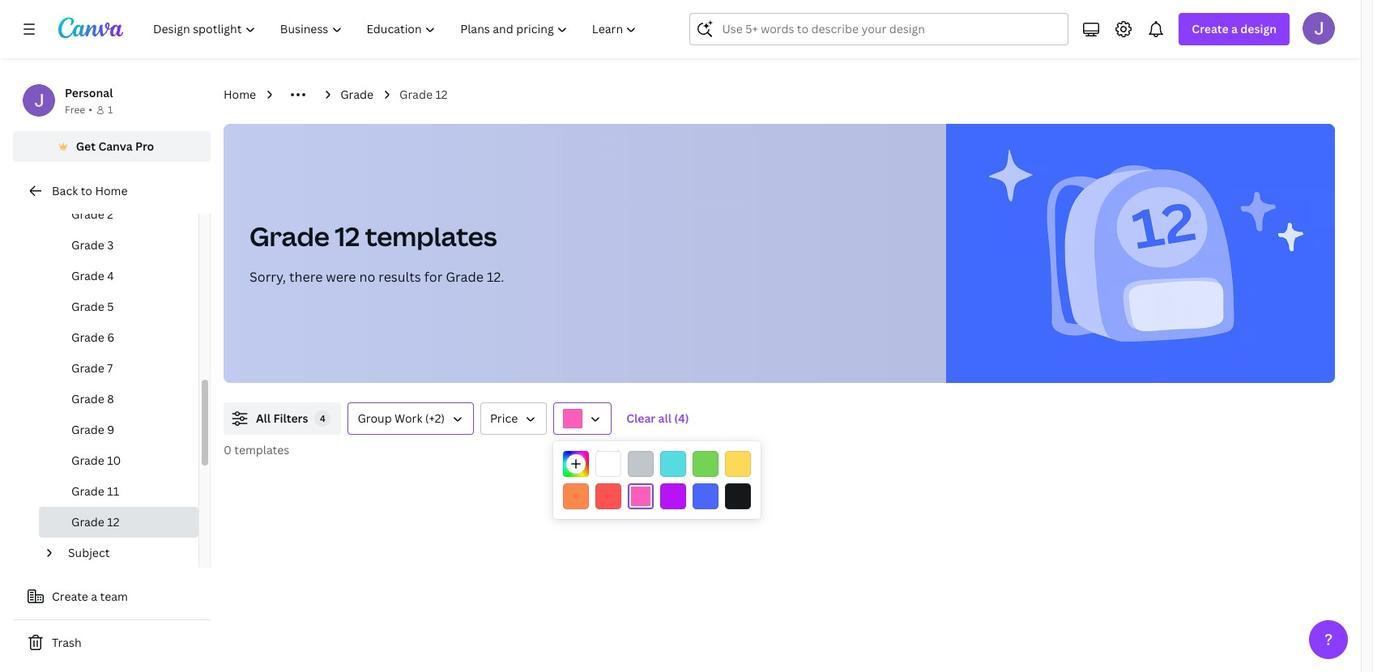 Task type: locate. For each thing, give the bounding box(es) containing it.
1 vertical spatial 12
[[335, 219, 360, 254]]

templates down all
[[234, 442, 290, 458]]

trash link
[[13, 627, 211, 660]]

#fed958 image
[[725, 451, 751, 477]]

0 vertical spatial a
[[1232, 21, 1238, 36]]

9
[[107, 422, 115, 438]]

home
[[224, 87, 256, 102], [95, 183, 128, 199]]

grade 12 down top level navigation "element"
[[400, 87, 448, 102]]

4
[[107, 268, 114, 284], [320, 412, 326, 425]]

clear
[[627, 411, 656, 426]]

#b612fb image
[[660, 484, 686, 510], [660, 484, 686, 510]]

12 up were
[[335, 219, 360, 254]]

create a design button
[[1179, 13, 1290, 45]]

12 down top level navigation "element"
[[436, 87, 448, 102]]

0 vertical spatial create
[[1192, 21, 1229, 36]]

jacob simon image
[[1303, 12, 1336, 45]]

#ffffff image
[[596, 451, 622, 477], [596, 451, 622, 477]]

create left team
[[52, 589, 88, 605]]

grade 4
[[71, 268, 114, 284]]

subject button
[[62, 538, 189, 569]]

there
[[289, 268, 323, 286]]

grade 8 link
[[39, 384, 199, 415]]

create
[[1192, 21, 1229, 36], [52, 589, 88, 605]]

None search field
[[690, 13, 1069, 45]]

0 templates
[[224, 442, 290, 458]]

(4)
[[675, 411, 689, 426]]

grade inside grade 9 link
[[71, 422, 104, 438]]

0 vertical spatial 12
[[436, 87, 448, 102]]

back to home link
[[13, 175, 211, 207]]

0 horizontal spatial a
[[91, 589, 97, 605]]

templates up for
[[365, 219, 497, 254]]

were
[[326, 268, 356, 286]]

4 right filters
[[320, 412, 326, 425]]

a inside button
[[91, 589, 97, 605]]

0 horizontal spatial grade 12
[[71, 515, 120, 530]]

1 horizontal spatial a
[[1232, 21, 1238, 36]]

(+2)
[[425, 411, 445, 426]]

0 horizontal spatial templates
[[234, 442, 290, 458]]

1 vertical spatial home
[[95, 183, 128, 199]]

1 horizontal spatial 12
[[335, 219, 360, 254]]

0 horizontal spatial home
[[95, 183, 128, 199]]

a left design
[[1232, 21, 1238, 36]]

top level navigation element
[[143, 13, 651, 45]]

•
[[89, 103, 92, 117]]

12
[[436, 87, 448, 102], [335, 219, 360, 254], [107, 515, 120, 530]]

grade inside grade 8 link
[[71, 391, 104, 407]]

#fe884c image
[[563, 484, 589, 510], [563, 484, 589, 510]]

all
[[659, 411, 672, 426]]

grade inside grade 6 link
[[71, 330, 104, 345]]

home inside "link"
[[95, 183, 128, 199]]

create a design
[[1192, 21, 1277, 36]]

#74d353 image
[[693, 451, 719, 477]]

0 vertical spatial 4
[[107, 268, 114, 284]]

1 vertical spatial a
[[91, 589, 97, 605]]

0 horizontal spatial 12
[[107, 515, 120, 530]]

0
[[224, 442, 232, 458]]

1 vertical spatial create
[[52, 589, 88, 605]]

1 horizontal spatial templates
[[365, 219, 497, 254]]

canva
[[98, 139, 133, 154]]

#4a66fb image
[[693, 484, 719, 510]]

6
[[107, 330, 115, 345]]

Search search field
[[722, 14, 1059, 45]]

1 horizontal spatial 4
[[320, 412, 326, 425]]

#fed958 image
[[725, 451, 751, 477]]

create a team button
[[13, 581, 211, 613]]

price button
[[481, 403, 547, 435]]

results
[[379, 268, 421, 286]]

a left team
[[91, 589, 97, 605]]

10
[[107, 453, 121, 468]]

grade 12 down grade 11
[[71, 515, 120, 530]]

1 horizontal spatial create
[[1192, 21, 1229, 36]]

#fd5ebb image
[[563, 409, 583, 429], [563, 409, 583, 429]]

#fd5152 image
[[596, 484, 622, 510], [596, 484, 622, 510]]

grade 9 link
[[39, 415, 199, 446]]

work
[[395, 411, 423, 426]]

0 vertical spatial grade 12
[[400, 87, 448, 102]]

grade 8
[[71, 391, 114, 407]]

create inside dropdown button
[[1192, 21, 1229, 36]]

#55dbe0 image
[[660, 451, 686, 477], [660, 451, 686, 477]]

0 horizontal spatial create
[[52, 589, 88, 605]]

1 horizontal spatial home
[[224, 87, 256, 102]]

get
[[76, 139, 96, 154]]

1 vertical spatial 4
[[320, 412, 326, 425]]

sorry, there were no results for grade 12.
[[250, 268, 504, 286]]

grade 12
[[400, 87, 448, 102], [71, 515, 120, 530]]

12.
[[487, 268, 504, 286]]

back
[[52, 183, 78, 199]]

#4a66fb image
[[693, 484, 719, 510]]

subject
[[68, 545, 110, 561]]

12 down the 11
[[107, 515, 120, 530]]

group
[[358, 411, 392, 426]]

a inside dropdown button
[[1232, 21, 1238, 36]]

#c1c6cb image
[[628, 451, 654, 477]]

1 vertical spatial templates
[[234, 442, 290, 458]]

5
[[107, 299, 114, 314]]

create left design
[[1192, 21, 1229, 36]]

pro
[[135, 139, 154, 154]]

create for create a team
[[52, 589, 88, 605]]

a
[[1232, 21, 1238, 36], [91, 589, 97, 605]]

home link
[[224, 86, 256, 104]]

8
[[107, 391, 114, 407]]

2 vertical spatial 12
[[107, 515, 120, 530]]

4 up 5
[[107, 268, 114, 284]]

0 horizontal spatial 4
[[107, 268, 114, 284]]

create inside button
[[52, 589, 88, 605]]

grade
[[340, 87, 374, 102], [400, 87, 433, 102], [71, 207, 104, 222], [250, 219, 330, 254], [71, 237, 104, 253], [71, 268, 104, 284], [446, 268, 484, 286], [71, 299, 104, 314], [71, 330, 104, 345], [71, 361, 104, 376], [71, 391, 104, 407], [71, 422, 104, 438], [71, 453, 104, 468], [71, 484, 104, 499], [71, 515, 104, 530]]

grade 11
[[71, 484, 119, 499]]

get canva pro
[[76, 139, 154, 154]]

templates
[[365, 219, 497, 254], [234, 442, 290, 458]]

a for team
[[91, 589, 97, 605]]

all filters
[[256, 411, 308, 426]]

2
[[107, 207, 113, 222]]

free
[[65, 103, 85, 117]]

free •
[[65, 103, 92, 117]]

group work (+2)
[[358, 411, 445, 426]]

#15181b image
[[725, 484, 751, 510], [725, 484, 751, 510]]

no
[[359, 268, 375, 286]]

grade 6 link
[[39, 323, 199, 353]]



Task type: vqa. For each thing, say whether or not it's contained in the screenshot.
A for design
yes



Task type: describe. For each thing, give the bounding box(es) containing it.
grade 5 link
[[39, 292, 199, 323]]

grade inside grade 5 link
[[71, 299, 104, 314]]

11
[[107, 484, 119, 499]]

get canva pro button
[[13, 131, 211, 162]]

grade inside grade 10 link
[[71, 453, 104, 468]]

group work (+2) button
[[348, 403, 474, 435]]

create for create a design
[[1192, 21, 1229, 36]]

grade inside grade 4 link
[[71, 268, 104, 284]]

grade 12 templates
[[250, 219, 497, 254]]

0 vertical spatial templates
[[365, 219, 497, 254]]

design
[[1241, 21, 1277, 36]]

all
[[256, 411, 271, 426]]

grade 9
[[71, 422, 115, 438]]

back to home
[[52, 183, 128, 199]]

trash
[[52, 635, 82, 651]]

4 filter options selected element
[[315, 411, 331, 427]]

sorry,
[[250, 268, 286, 286]]

3
[[107, 237, 114, 253]]

grade 2
[[71, 207, 113, 222]]

to
[[81, 183, 92, 199]]

for
[[424, 268, 443, 286]]

#74d353 image
[[693, 451, 719, 477]]

1 vertical spatial grade 12
[[71, 515, 120, 530]]

filters
[[273, 411, 308, 426]]

grade 11 link
[[39, 477, 199, 507]]

grade 3 link
[[39, 230, 199, 261]]

personal
[[65, 85, 113, 100]]

create a team
[[52, 589, 128, 605]]

4 inside grade 4 link
[[107, 268, 114, 284]]

grade 6
[[71, 330, 115, 345]]

grade 10 link
[[39, 446, 199, 477]]

grade inside grade 2 link
[[71, 207, 104, 222]]

#fd5ebb image
[[628, 484, 654, 510]]

grade inside grade 7 link
[[71, 361, 104, 376]]

grade inside grade 11 link
[[71, 484, 104, 499]]

grade 10
[[71, 453, 121, 468]]

#fd5ebb image
[[628, 484, 654, 510]]

add a new color image
[[563, 451, 589, 477]]

a for design
[[1232, 21, 1238, 36]]

add a new color image
[[563, 451, 589, 477]]

grade 7
[[71, 361, 113, 376]]

7
[[107, 361, 113, 376]]

clear all (4) button
[[619, 403, 698, 435]]

#c1c6cb image
[[628, 451, 654, 477]]

1
[[108, 103, 113, 117]]

grade 3
[[71, 237, 114, 253]]

grade 7 link
[[39, 353, 199, 384]]

grade 2 link
[[39, 199, 199, 230]]

grade 5
[[71, 299, 114, 314]]

clear all (4)
[[627, 411, 689, 426]]

grade 4 link
[[39, 261, 199, 292]]

team
[[100, 589, 128, 605]]

4 inside 4 filter options selected element
[[320, 412, 326, 425]]

1 horizontal spatial grade 12
[[400, 87, 448, 102]]

0 vertical spatial home
[[224, 87, 256, 102]]

2 horizontal spatial 12
[[436, 87, 448, 102]]

price
[[490, 411, 518, 426]]



